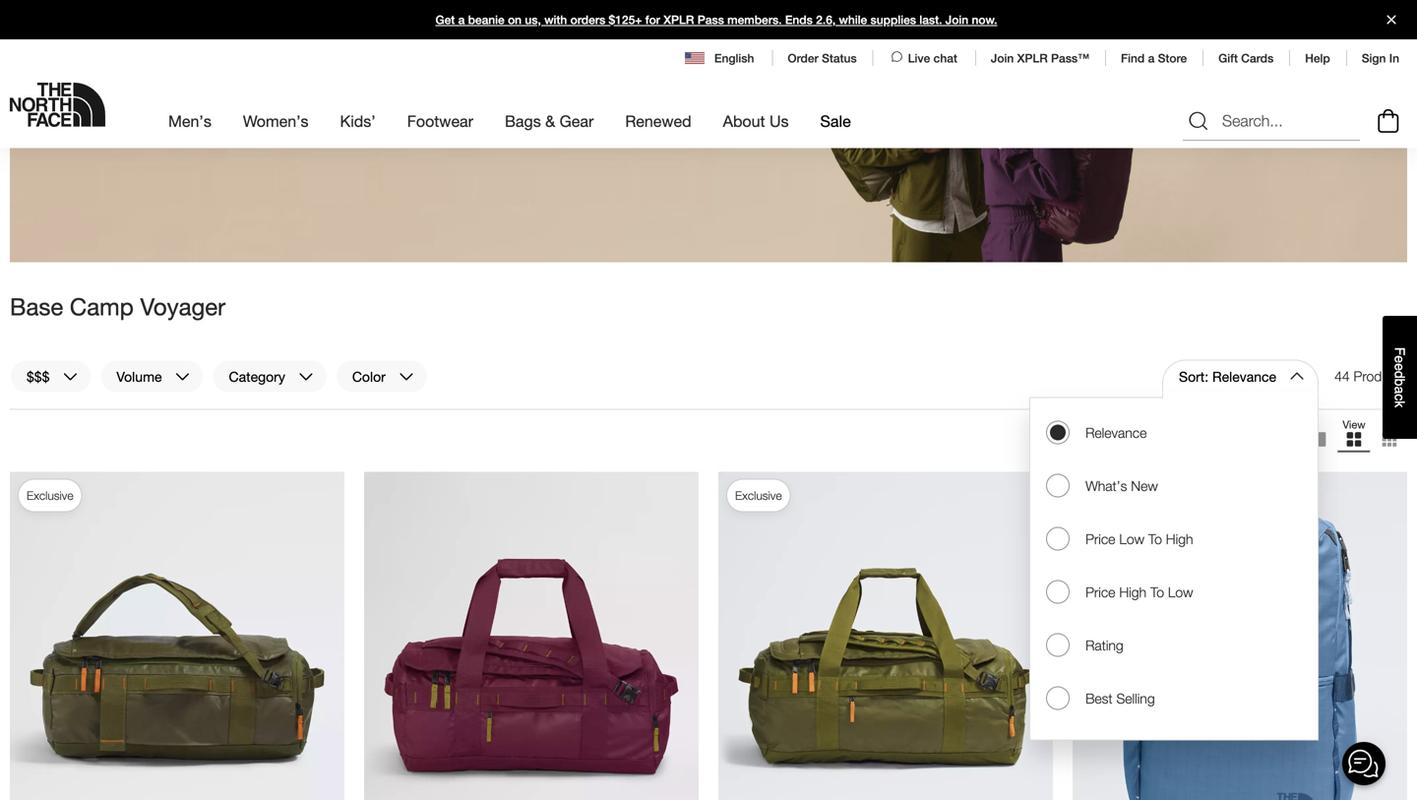 Task type: vqa. For each thing, say whether or not it's contained in the screenshot.
bottom entry
no



Task type: locate. For each thing, give the bounding box(es) containing it.
sign in
[[1362, 51, 1399, 65]]

e up d
[[1392, 355, 1408, 363]]

bags & gear
[[505, 112, 594, 130]]

join
[[946, 13, 969, 27], [991, 51, 1014, 65]]

base camp voyager duffel—42l image
[[364, 471, 699, 800]]

0 horizontal spatial camp
[[70, 292, 134, 320]]

exclusive for base camp voyager duffel—32l image
[[27, 489, 73, 502]]

f e e d b a c k button
[[1383, 316, 1417, 439]]

studio shot of a man in all green tekware from the north face and a woman in all purple with base camp voyagers on their backs. image
[[10, 0, 1407, 262]]

base camp voyager
[[10, 292, 226, 320]]

1 vertical spatial join
[[991, 51, 1014, 65]]

1 horizontal spatial xplr
[[1017, 51, 1048, 65]]

women's
[[243, 112, 309, 130]]

e up b
[[1392, 363, 1408, 371]]

to for high
[[1148, 531, 1162, 547]]

44
[[1335, 368, 1350, 384]]

camp
[[233, 110, 309, 142], [70, 292, 134, 320]]

k
[[1392, 401, 1408, 408]]

44 products
[[1335, 368, 1407, 384]]

1 vertical spatial camp
[[70, 292, 134, 320]]

1 price from the top
[[1086, 531, 1115, 547]]

1 horizontal spatial exclusive
[[735, 489, 782, 502]]

0 vertical spatial high
[[1166, 531, 1193, 547]]

Search search field
[[1183, 101, 1360, 141]]

1 vertical spatial low
[[1168, 584, 1193, 600]]

footwear link
[[407, 94, 473, 148]]

0 vertical spatial price
[[1086, 531, 1115, 547]]

1 vertical spatial relevance
[[1086, 425, 1147, 441]]

base camp voyager duffel—32l image
[[10, 471, 344, 800]]

1 vertical spatial price
[[1086, 584, 1115, 600]]

about us
[[723, 112, 789, 130]]

price up rating
[[1086, 584, 1115, 600]]

base
[[161, 110, 226, 142], [10, 292, 63, 320]]

a right 'find'
[[1148, 51, 1155, 65]]

relevance right the sort: on the right top
[[1212, 368, 1276, 385]]

sort:
[[1179, 368, 1209, 385]]

color
[[352, 368, 386, 385]]

get a beanie on us, with orders $125+ for xplr pass members. ends 2.6, while supplies last. join now. link
[[0, 0, 1417, 39]]

chat
[[934, 51, 957, 65]]

xplr
[[664, 13, 694, 27], [1017, 51, 1048, 65]]

b
[[1392, 378, 1408, 386]]

1 vertical spatial voyager
[[140, 292, 226, 320]]

low up price high to low
[[1119, 531, 1145, 547]]

about us link
[[723, 94, 789, 148]]

base camp voyager daypack image
[[1073, 471, 1407, 800]]

join down now.
[[991, 51, 1014, 65]]

live chat
[[908, 51, 957, 65]]

0 vertical spatial voyager
[[317, 110, 420, 142]]

last.
[[920, 13, 942, 27]]

0 horizontal spatial exclusive
[[27, 489, 73, 502]]

1 vertical spatial high
[[1119, 584, 1147, 600]]

base up $$$
[[10, 292, 63, 320]]

1 vertical spatial xplr
[[1017, 51, 1048, 65]]

0 horizontal spatial a
[[458, 13, 465, 27]]

price down what's
[[1086, 531, 1115, 547]]

0 horizontal spatial base
[[10, 292, 63, 320]]

to down new
[[1148, 531, 1162, 547]]

kids' link
[[340, 94, 376, 148]]

relevance inside dropdown button
[[1212, 368, 1276, 385]]

sort: relevance button
[[1162, 360, 1319, 393]]

a right get
[[458, 13, 465, 27]]

e
[[1392, 355, 1408, 363], [1392, 363, 1408, 371]]

relevance
[[1212, 368, 1276, 385], [1086, 425, 1147, 441]]

exclusive for base camp voyager duffel—62l image
[[735, 489, 782, 502]]

2 price from the top
[[1086, 584, 1115, 600]]

0 vertical spatial camp
[[233, 110, 309, 142]]

bags & gear link
[[505, 94, 594, 148]]

0 horizontal spatial relevance
[[1086, 425, 1147, 441]]

1 vertical spatial base
[[10, 292, 63, 320]]

c
[[1392, 394, 1408, 401]]

0 horizontal spatial xplr
[[664, 13, 694, 27]]

high
[[1166, 531, 1193, 547], [1119, 584, 1147, 600]]

2 e from the top
[[1392, 363, 1408, 371]]

relevance up what's new
[[1086, 425, 1147, 441]]

1 exclusive from the left
[[27, 489, 73, 502]]

base right 'the'
[[161, 110, 226, 142]]

0 vertical spatial to
[[1148, 531, 1162, 547]]

a up the k
[[1392, 386, 1408, 394]]

2 exclusive from the left
[[735, 489, 782, 502]]

price for price high to low
[[1086, 584, 1115, 600]]

orders
[[570, 13, 605, 27]]

get a beanie on us, with orders $125+ for xplr pass members. ends 2.6, while supplies last. join now.
[[435, 13, 997, 27]]

footwear
[[407, 112, 473, 130]]

1 e from the top
[[1392, 355, 1408, 363]]

selling
[[1116, 691, 1155, 707]]

sign
[[1362, 51, 1386, 65]]

men's
[[168, 112, 211, 130]]

0 vertical spatial relevance
[[1212, 368, 1276, 385]]

renewed link
[[625, 94, 691, 148]]

a inside button
[[1392, 386, 1408, 394]]

1 horizontal spatial base
[[161, 110, 226, 142]]

a for find
[[1148, 51, 1155, 65]]

while
[[839, 13, 867, 27]]

2 vertical spatial a
[[1392, 386, 1408, 394]]

0 vertical spatial base
[[161, 110, 226, 142]]

us
[[770, 112, 789, 130]]

2.6,
[[816, 13, 836, 27]]

meet
[[41, 110, 106, 142]]

to down price low to high
[[1150, 584, 1164, 600]]

a
[[458, 13, 465, 27], [1148, 51, 1155, 65], [1392, 386, 1408, 394]]

join right last.
[[946, 13, 969, 27]]

1 horizontal spatial relevance
[[1212, 368, 1276, 385]]

english
[[714, 51, 754, 65]]

us,
[[525, 13, 541, 27]]

1 horizontal spatial high
[[1166, 531, 1193, 547]]

low down price low to high
[[1168, 584, 1193, 600]]

join xplr pass™ link
[[991, 51, 1089, 65]]

xplr left pass™
[[1017, 51, 1048, 65]]

1 horizontal spatial a
[[1148, 51, 1155, 65]]

camp up volume
[[70, 292, 134, 320]]

family.
[[427, 110, 508, 142]]

what's new
[[1086, 478, 1158, 494]]

gear
[[560, 112, 594, 130]]

1 vertical spatial a
[[1148, 51, 1155, 65]]

1 horizontal spatial low
[[1168, 584, 1193, 600]]

1 horizontal spatial voyager
[[317, 110, 420, 142]]

for
[[645, 13, 660, 27]]

low
[[1119, 531, 1145, 547], [1168, 584, 1193, 600]]

0 horizontal spatial high
[[1119, 584, 1147, 600]]

sort: relevance
[[1179, 368, 1276, 385]]

0 vertical spatial a
[[458, 13, 465, 27]]

camp right men's link
[[233, 110, 309, 142]]

english link
[[685, 49, 756, 67]]

live chat button
[[888, 49, 959, 67]]

voyager
[[317, 110, 420, 142], [140, 292, 226, 320]]

1 vertical spatial to
[[1150, 584, 1164, 600]]

to for low
[[1150, 584, 1164, 600]]

$$$ button
[[10, 360, 92, 393]]

men's link
[[168, 94, 211, 148]]

renewed
[[625, 112, 691, 130]]

2 horizontal spatial a
[[1392, 386, 1408, 394]]

what's
[[1086, 478, 1127, 494]]

price
[[1086, 531, 1115, 547], [1086, 584, 1115, 600]]

on
[[508, 13, 522, 27]]

$125+
[[609, 13, 642, 27]]

find a store
[[1121, 51, 1187, 65]]

now.
[[972, 13, 997, 27]]

f e e d b a c k
[[1392, 347, 1408, 408]]

xplr right for
[[664, 13, 694, 27]]

join xplr pass™
[[991, 51, 1089, 65]]

find
[[1121, 51, 1145, 65]]

0 horizontal spatial join
[[946, 13, 969, 27]]

help link
[[1305, 51, 1330, 65]]

high up price high to low
[[1166, 531, 1193, 547]]

0 vertical spatial low
[[1119, 531, 1145, 547]]

0 vertical spatial join
[[946, 13, 969, 27]]

high down price low to high
[[1119, 584, 1147, 600]]



Task type: describe. For each thing, give the bounding box(es) containing it.
get
[[435, 13, 455, 27]]

1 horizontal spatial join
[[991, 51, 1014, 65]]

pass™
[[1051, 51, 1089, 65]]

about
[[723, 112, 765, 130]]

volume
[[116, 368, 162, 385]]

live
[[908, 51, 930, 65]]

view button
[[1336, 418, 1372, 461]]

status
[[822, 51, 857, 65]]

bags
[[505, 112, 541, 130]]

best
[[1086, 691, 1113, 707]]

help
[[1305, 51, 1330, 65]]

0 horizontal spatial low
[[1119, 531, 1145, 547]]

order status
[[788, 51, 857, 65]]

new
[[1131, 478, 1158, 494]]

supplies
[[871, 13, 916, 27]]

&
[[545, 112, 555, 130]]

sale link
[[820, 94, 851, 148]]

view cart image
[[1373, 106, 1404, 136]]

rating
[[1086, 637, 1124, 654]]

ends
[[785, 13, 813, 27]]

search all image
[[1187, 109, 1210, 133]]

with
[[544, 13, 567, 27]]

women's link
[[243, 94, 309, 148]]

the
[[113, 110, 154, 142]]

0 horizontal spatial voyager
[[140, 292, 226, 320]]

price for price low to high
[[1086, 531, 1115, 547]]

pass
[[697, 13, 724, 27]]

close image
[[1379, 15, 1404, 24]]

price low to high
[[1086, 531, 1193, 547]]

meet the base camp voyager family.
[[41, 110, 516, 142]]

kids'
[[340, 112, 376, 130]]

gift
[[1219, 51, 1238, 65]]

volume button
[[100, 360, 204, 393]]

gift cards
[[1219, 51, 1274, 65]]

the north face home page image
[[10, 83, 105, 127]]

order
[[788, 51, 819, 65]]

cards
[[1241, 51, 1274, 65]]

a for get
[[458, 13, 465, 27]]

view
[[1343, 418, 1366, 431]]

1 horizontal spatial camp
[[233, 110, 309, 142]]

beanie
[[468, 13, 505, 27]]

best selling
[[1086, 691, 1155, 707]]

order status link
[[788, 51, 857, 65]]

0 vertical spatial xplr
[[664, 13, 694, 27]]

$$$
[[27, 368, 50, 385]]

price high to low
[[1086, 584, 1193, 600]]

in
[[1389, 51, 1399, 65]]

color button
[[335, 360, 428, 393]]

gift cards link
[[1219, 51, 1274, 65]]

f
[[1392, 347, 1408, 355]]

products
[[1354, 368, 1407, 384]]

d
[[1392, 371, 1408, 378]]

view list box
[[1301, 418, 1407, 461]]

44 products status
[[1335, 360, 1407, 393]]

sign in button
[[1362, 51, 1399, 65]]

members.
[[727, 13, 782, 27]]

store
[[1158, 51, 1187, 65]]

category
[[229, 368, 285, 385]]

sale
[[820, 112, 851, 130]]

category button
[[212, 360, 328, 393]]

find a store link
[[1121, 51, 1187, 65]]

base camp voyager duffel—62l image
[[718, 471, 1053, 800]]



